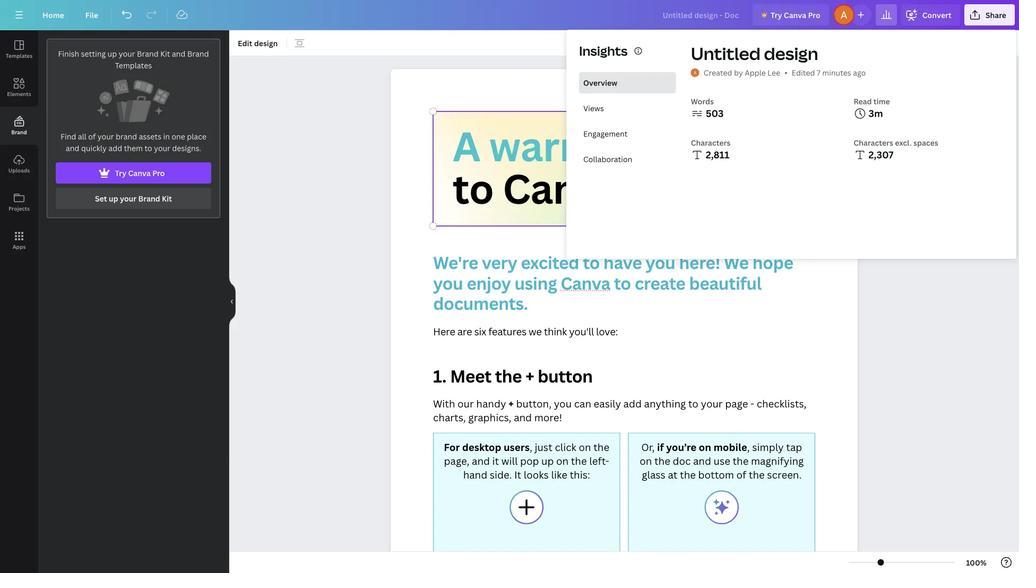 Task type: vqa. For each thing, say whether or not it's contained in the screenshot.
"try canva pro" button
yes



Task type: describe. For each thing, give the bounding box(es) containing it.
excited
[[521, 251, 580, 274]]

up inside finish setting up your brand kit and brand templates
[[108, 49, 117, 59]]

try inside main menu bar
[[771, 10, 783, 20]]

projects button
[[0, 183, 38, 222]]

0 vertical spatial try canva pro button
[[753, 4, 830, 25]]

collaboration button
[[580, 149, 677, 170]]

we
[[724, 251, 749, 274]]

assets
[[139, 131, 162, 142]]

more!
[[535, 411, 563, 424]]

characters for characters
[[692, 138, 731, 148]]

1.
[[433, 365, 447, 388]]

are
[[458, 325, 472, 338]]

button, you can easily add anything to your page - checklists, charts, graphics, and more!
[[433, 397, 810, 424]]

pro for the top try canva pro button
[[809, 10, 821, 20]]

you inside the button, you can easily add anything to your page - checklists, charts, graphics, and more!
[[554, 397, 572, 411]]

kit inside set up your brand kit button
[[162, 194, 172, 204]]

finish
[[58, 49, 79, 59]]

1 vertical spatial try canva pro
[[115, 168, 165, 178]]

designs.
[[172, 143, 201, 153]]

home link
[[34, 4, 73, 25]]

setting
[[81, 49, 106, 59]]

enjoy
[[467, 272, 511, 295]]

in
[[163, 131, 170, 142]]

convert button
[[902, 4, 961, 25]]

time
[[874, 96, 891, 107]]

welcome
[[606, 118, 779, 173]]

a
[[453, 118, 481, 173]]

templates button
[[0, 30, 38, 69]]

have
[[604, 251, 642, 274]]

your right of at the top left of the page
[[98, 131, 114, 142]]

up inside button
[[109, 194, 118, 204]]

a warm welcome
[[453, 118, 779, 173]]

untitled
[[692, 42, 761, 65]]

page
[[726, 397, 749, 411]]

all
[[78, 131, 87, 142]]

with
[[433, 397, 456, 411]]

•
[[785, 68, 788, 78]]

edit design button
[[234, 35, 282, 52]]

1. meet the + button
[[433, 365, 593, 388]]

finish setting up your brand kit and brand templates
[[58, 49, 209, 70]]

your inside finish setting up your brand kit and brand templates
[[119, 49, 135, 59]]

can
[[575, 397, 592, 411]]

overview button
[[580, 72, 677, 93]]

canva inside main menu bar
[[785, 10, 807, 20]]

created by apple lee • edited 7 minutes ago
[[704, 68, 867, 78]]

apps button
[[0, 222, 38, 260]]

collaboration
[[584, 154, 633, 164]]

share button
[[965, 4, 1016, 25]]

add inside find all of your brand assets in one place and quickly add them to your designs.
[[109, 143, 122, 153]]

easily
[[594, 397, 622, 411]]

created
[[704, 68, 733, 78]]

file button
[[77, 4, 107, 25]]

warm
[[490, 118, 597, 173]]

main menu bar
[[0, 0, 1020, 30]]

love:
[[597, 325, 618, 338]]

7
[[818, 68, 821, 78]]

engagement
[[584, 129, 628, 139]]

very
[[482, 251, 518, 274]]

with our handy +
[[433, 397, 514, 411]]

design for edit design
[[254, 38, 278, 48]]

share
[[986, 10, 1007, 20]]

and inside the button, you can easily add anything to your page - checklists, charts, graphics, and more!
[[514, 411, 532, 424]]

and inside find all of your brand assets in one place and quickly add them to your designs.
[[66, 143, 79, 153]]

-
[[751, 397, 755, 411]]

read time
[[854, 96, 891, 107]]

here
[[433, 325, 456, 338]]

views button
[[580, 98, 677, 119]]

uploads
[[8, 167, 30, 174]]

the
[[495, 365, 522, 388]]

here are six features we think you'll love:
[[433, 325, 618, 338]]

design for untitled design
[[765, 42, 819, 65]]

find all of your brand assets in one place and quickly add them to your designs.
[[61, 131, 207, 153]]

insights
[[580, 42, 628, 59]]

them
[[124, 143, 143, 153]]

beautiful
[[690, 272, 762, 295]]

Design title text field
[[655, 4, 749, 25]]

we're very excited to have you here! we hope you enjoy using canva to create beautiful documents.
[[433, 251, 798, 315]]



Task type: locate. For each thing, give the bounding box(es) containing it.
add down brand on the left of the page
[[109, 143, 122, 153]]

your
[[119, 49, 135, 59], [98, 131, 114, 142], [154, 143, 171, 153], [120, 194, 137, 204], [701, 397, 723, 411]]

elements button
[[0, 69, 38, 107]]

1 vertical spatial pro
[[152, 168, 165, 178]]

100% button
[[960, 555, 994, 572]]

1 vertical spatial try canva pro button
[[56, 163, 211, 184]]

and
[[172, 49, 186, 59], [66, 143, 79, 153], [514, 411, 532, 424]]

up
[[108, 49, 117, 59], [109, 194, 118, 204]]

your down in
[[154, 143, 171, 153]]

button,
[[517, 397, 552, 411]]

up right set
[[109, 194, 118, 204]]

add right easily
[[624, 397, 642, 411]]

design right edit
[[254, 38, 278, 48]]

brand
[[116, 131, 137, 142]]

our
[[458, 397, 474, 411]]

0 horizontal spatial pro
[[152, 168, 165, 178]]

set up your brand kit button
[[56, 188, 211, 209]]

file
[[85, 10, 98, 20]]

using
[[515, 272, 557, 295]]

projects
[[8, 205, 30, 212]]

we're
[[433, 251, 479, 274]]

1 horizontal spatial +
[[526, 365, 535, 388]]

0 vertical spatial try
[[771, 10, 783, 20]]

you left enjoy
[[433, 272, 463, 295]]

your left page
[[701, 397, 723, 411]]

here!
[[680, 251, 721, 274]]

+
[[526, 365, 535, 388], [509, 397, 514, 411]]

2 horizontal spatial and
[[514, 411, 532, 424]]

think
[[544, 325, 567, 338]]

edit
[[238, 38, 253, 48]]

0 horizontal spatial characters
[[692, 138, 731, 148]]

handy
[[477, 397, 507, 411]]

2,307
[[869, 148, 894, 161]]

characters
[[692, 138, 731, 148], [854, 138, 894, 148]]

uploads button
[[0, 145, 38, 183]]

to inside the button, you can easily add anything to your page - checklists, charts, graphics, and more!
[[689, 397, 699, 411]]

1 vertical spatial up
[[109, 194, 118, 204]]

your inside the button, you can easily add anything to your page - checklists, charts, graphics, and more!
[[701, 397, 723, 411]]

+ for handy
[[509, 397, 514, 411]]

create
[[635, 272, 686, 295]]

1 horizontal spatial try
[[771, 10, 783, 20]]

one
[[172, 131, 185, 142]]

lee
[[768, 68, 781, 78]]

read
[[854, 96, 873, 107]]

of
[[88, 131, 96, 142]]

pro for leftmost try canva pro button
[[152, 168, 165, 178]]

0 vertical spatial and
[[172, 49, 186, 59]]

0 vertical spatial templates
[[6, 52, 32, 59]]

edited
[[792, 68, 816, 78]]

try up untitled design
[[771, 10, 783, 20]]

add
[[109, 143, 122, 153], [624, 397, 642, 411]]

try canva pro button up untitled design
[[753, 4, 830, 25]]

2 vertical spatial and
[[514, 411, 532, 424]]

hope
[[753, 251, 794, 274]]

meet
[[450, 365, 492, 388]]

to
[[145, 143, 152, 153], [453, 161, 494, 216], [583, 251, 600, 274], [615, 272, 632, 295], [689, 397, 699, 411]]

convert
[[923, 10, 952, 20]]

to inside find all of your brand assets in one place and quickly add them to your designs.
[[145, 143, 152, 153]]

0 horizontal spatial design
[[254, 38, 278, 48]]

untitled design
[[692, 42, 819, 65]]

to canva docs 👋
[[453, 161, 778, 216]]

excl.
[[896, 138, 913, 148]]

1 horizontal spatial design
[[765, 42, 819, 65]]

your right set
[[120, 194, 137, 204]]

apple
[[745, 68, 766, 78]]

1 horizontal spatial templates
[[115, 60, 152, 70]]

kit inside finish setting up your brand kit and brand templates
[[161, 49, 170, 59]]

1 vertical spatial add
[[624, 397, 642, 411]]

kit
[[161, 49, 170, 59], [162, 194, 172, 204]]

add inside the button, you can easily add anything to your page - checklists, charts, graphics, and more!
[[624, 397, 642, 411]]

1 vertical spatial +
[[509, 397, 514, 411]]

none text field containing a warm welcome
[[391, 69, 858, 574]]

design
[[254, 38, 278, 48], [765, 42, 819, 65]]

you left the can
[[554, 397, 572, 411]]

0 horizontal spatial and
[[66, 143, 79, 153]]

0 vertical spatial kit
[[161, 49, 170, 59]]

100%
[[967, 558, 988, 568]]

checklists,
[[757, 397, 807, 411]]

minutes
[[823, 68, 852, 78]]

six
[[475, 325, 487, 338]]

we
[[529, 325, 542, 338]]

charts,
[[433, 411, 466, 424]]

brand button
[[0, 107, 38, 145]]

1 characters from the left
[[692, 138, 731, 148]]

2 horizontal spatial you
[[646, 251, 676, 274]]

button
[[538, 365, 593, 388]]

characters up "2,811" in the right of the page
[[692, 138, 731, 148]]

2,811
[[706, 148, 730, 161]]

ago
[[854, 68, 867, 78]]

templates
[[6, 52, 32, 59], [115, 60, 152, 70]]

brand inside side panel tab list
[[11, 129, 27, 136]]

you right have
[[646, 251, 676, 274]]

words
[[692, 96, 714, 107]]

1 horizontal spatial and
[[172, 49, 186, 59]]

1 vertical spatial try
[[115, 168, 127, 178]]

overview
[[584, 78, 618, 88]]

+ right handy
[[509, 397, 514, 411]]

try canva pro
[[771, 10, 821, 20], [115, 168, 165, 178]]

0 vertical spatial add
[[109, 143, 122, 153]]

canva
[[785, 10, 807, 20], [503, 161, 623, 216], [128, 168, 151, 178], [561, 272, 611, 295]]

1 horizontal spatial pro
[[809, 10, 821, 20]]

your inside button
[[120, 194, 137, 204]]

2 characters from the left
[[854, 138, 894, 148]]

1 vertical spatial kit
[[162, 194, 172, 204]]

up right setting
[[108, 49, 117, 59]]

set
[[95, 194, 107, 204]]

3m
[[869, 107, 884, 120]]

0 horizontal spatial try canva pro
[[115, 168, 165, 178]]

apps
[[13, 243, 26, 250]]

characters for characters excl. spaces
[[854, 138, 894, 148]]

1 horizontal spatial you
[[554, 397, 572, 411]]

1 horizontal spatial try canva pro button
[[753, 4, 830, 25]]

engagement button
[[580, 123, 677, 144]]

0 horizontal spatial templates
[[6, 52, 32, 59]]

pro
[[809, 10, 821, 20], [152, 168, 165, 178]]

1 vertical spatial templates
[[115, 60, 152, 70]]

0 horizontal spatial try
[[115, 168, 127, 178]]

your right setting
[[119, 49, 135, 59]]

anything
[[645, 397, 686, 411]]

characters excl. spaces
[[854, 138, 939, 148]]

0 vertical spatial up
[[108, 49, 117, 59]]

0 vertical spatial pro
[[809, 10, 821, 20]]

edit design
[[238, 38, 278, 48]]

side panel tab list
[[0, 30, 38, 260]]

design inside edit design "button"
[[254, 38, 278, 48]]

1 horizontal spatial try canva pro
[[771, 10, 821, 20]]

0 vertical spatial try canva pro
[[771, 10, 821, 20]]

canva inside "we're very excited to have you here! we hope you enjoy using canva to create beautiful documents."
[[561, 272, 611, 295]]

try canva pro inside main menu bar
[[771, 10, 821, 20]]

graphics,
[[469, 411, 512, 424]]

templates inside button
[[6, 52, 32, 59]]

503
[[706, 107, 724, 120]]

set up your brand kit
[[95, 194, 172, 204]]

None text field
[[391, 69, 858, 574]]

place
[[187, 131, 207, 142]]

0 horizontal spatial add
[[109, 143, 122, 153]]

templates inside finish setting up your brand kit and brand templates
[[115, 60, 152, 70]]

1 horizontal spatial characters
[[854, 138, 894, 148]]

and inside finish setting up your brand kit and brand templates
[[172, 49, 186, 59]]

design up "•"
[[765, 42, 819, 65]]

+ right the
[[526, 365, 535, 388]]

0 horizontal spatial you
[[433, 272, 463, 295]]

+ for the
[[526, 365, 535, 388]]

pro inside main menu bar
[[809, 10, 821, 20]]

try canva pro button down them
[[56, 163, 211, 184]]

try down them
[[115, 168, 127, 178]]

1 horizontal spatial add
[[624, 397, 642, 411]]

0 horizontal spatial +
[[509, 397, 514, 411]]

find
[[61, 131, 76, 142]]

characters up 2,307
[[854, 138, 894, 148]]

0 horizontal spatial try canva pro button
[[56, 163, 211, 184]]

home
[[42, 10, 64, 20]]

hide image
[[229, 277, 236, 328]]

0 vertical spatial +
[[526, 365, 535, 388]]

features
[[489, 325, 527, 338]]

elements
[[7, 90, 31, 97]]

1 vertical spatial and
[[66, 143, 79, 153]]

you'll
[[570, 325, 594, 338]]

you
[[646, 251, 676, 274], [433, 272, 463, 295], [554, 397, 572, 411]]

👋
[[738, 161, 778, 216]]



